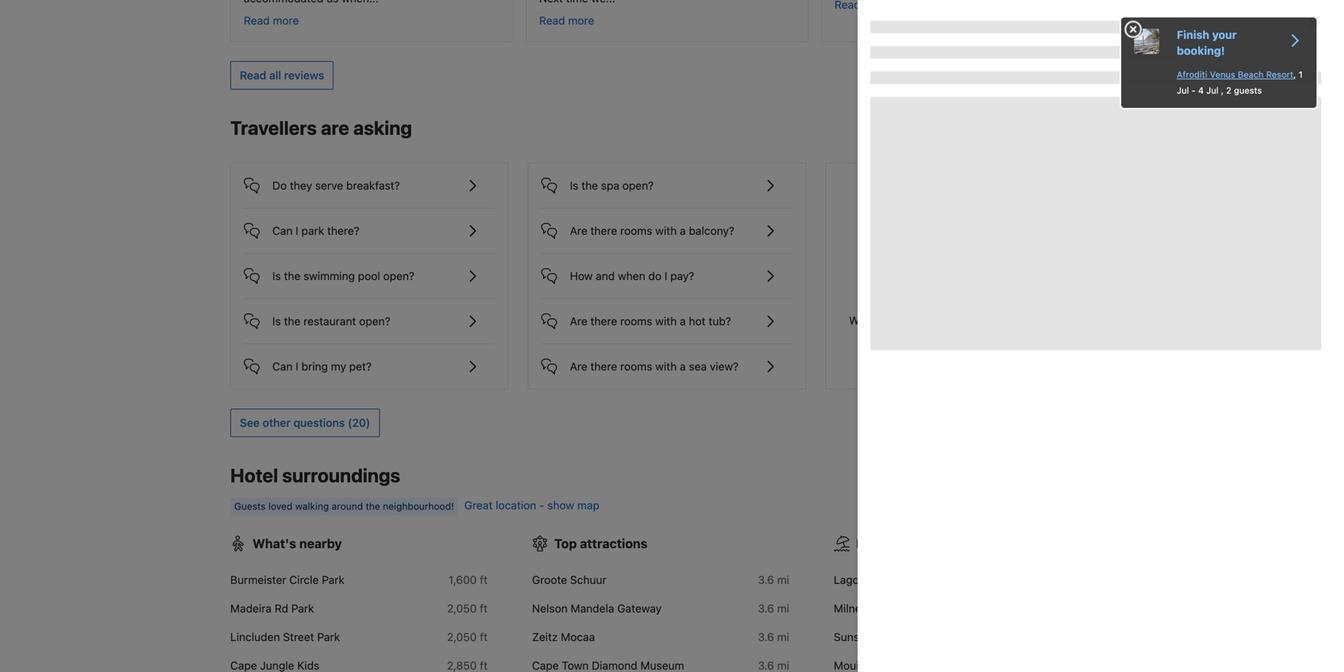 Task type: vqa. For each thing, say whether or not it's contained in the screenshot.
Airport inside the Wichita Dwight D. Eisenhower National Airport
no



Task type: locate. For each thing, give the bounding box(es) containing it.
mi left milnerton at bottom
[[778, 603, 790, 616]]

there up and
[[591, 225, 618, 238]]

park
[[302, 225, 324, 238]]

there down and
[[591, 315, 618, 328]]

3.6 mi for groote schuur
[[758, 574, 790, 587]]

3 mi from the top
[[778, 631, 790, 645]]

mi left lagoon on the bottom of page
[[778, 574, 790, 587]]

3 there from the top
[[591, 360, 618, 374]]

can left park at top left
[[273, 225, 293, 238]]

1 read more button from the left
[[244, 13, 299, 29]]

1 2,050 ft from the top
[[447, 603, 488, 616]]

read all reviews
[[240, 69, 324, 82]]

0 vertical spatial park
[[322, 574, 345, 587]]

pool
[[358, 270, 380, 283]]

is for is the spa open?
[[570, 179, 579, 192]]

2 vertical spatial is
[[273, 315, 281, 328]]

with up how and when do i pay? button
[[656, 225, 677, 238]]

is the swimming pool open?
[[273, 270, 415, 283]]

jul
[[1177, 85, 1190, 96], [1207, 85, 1219, 96]]

0 horizontal spatial read more button
[[244, 13, 299, 29]]

1 a from the top
[[680, 225, 686, 238]]

2 jul from the left
[[1207, 85, 1219, 96]]

open? right spa
[[623, 179, 654, 192]]

see other questions (20) button
[[230, 409, 380, 438]]

2 vertical spatial rooms
[[621, 360, 653, 374]]

1 vertical spatial 2,050
[[447, 631, 477, 645]]

1 2,050 from the top
[[447, 603, 477, 616]]

2 2,050 ft from the top
[[447, 631, 488, 645]]

1 3.6 mi from the top
[[758, 574, 790, 587]]

jul left -
[[1177, 85, 1190, 96]]

park for burmeister circle park
[[322, 574, 345, 587]]

read more
[[244, 14, 299, 27], [539, 14, 595, 27]]

(20)
[[348, 417, 370, 430]]

is left restaurant
[[273, 315, 281, 328]]

1 horizontal spatial read more
[[539, 14, 595, 27]]

park right street
[[317, 631, 340, 645]]

2,050 ft
[[447, 603, 488, 616], [447, 631, 488, 645]]

0 vertical spatial is
[[570, 179, 579, 192]]

milnerton beach
[[834, 603, 918, 616]]

what's nearby
[[253, 537, 342, 552]]

1 there from the top
[[591, 225, 618, 238]]

jul right 4 at the top right of the page
[[1207, 85, 1219, 96]]

there for are there rooms with a hot tub?
[[591, 315, 618, 328]]

3 a from the top
[[680, 360, 686, 374]]

is for is the swimming pool open?
[[273, 270, 281, 283]]

mi
[[778, 574, 790, 587], [778, 603, 790, 616], [778, 631, 790, 645]]

1 with from the top
[[656, 225, 677, 238]]

park right circle
[[322, 574, 345, 587]]

travellers are asking
[[230, 117, 412, 139]]

top
[[555, 537, 577, 552]]

1 horizontal spatial questions
[[1031, 314, 1081, 328]]

0 vertical spatial 2,050
[[447, 603, 477, 616]]

2 3.6 from the top
[[758, 603, 775, 616]]

with for hot
[[656, 315, 677, 328]]

rooms up how and when do i pay?
[[621, 225, 653, 238]]

swimming
[[304, 270, 355, 283]]

3 rooms from the top
[[621, 360, 653, 374]]

mi left sunset at the right bottom of the page
[[778, 631, 790, 645]]

nelson mandela gateway
[[532, 603, 662, 616]]

1,600
[[449, 574, 477, 587]]

2,050 for lincluden street park
[[447, 631, 477, 645]]

rooms down how and when do i pay?
[[621, 315, 653, 328]]

i
[[296, 225, 299, 238], [665, 270, 668, 283], [296, 360, 299, 374]]

questions right most
[[1031, 314, 1081, 328]]

1 vertical spatial there
[[591, 315, 618, 328]]

are there rooms with a sea view? button
[[542, 345, 793, 377]]

0 vertical spatial are
[[570, 225, 588, 238]]

0 vertical spatial can
[[273, 225, 293, 238]]

afroditi venus beach resort image
[[1135, 29, 1160, 54]]

resort
[[1267, 70, 1294, 80]]

2,050
[[447, 603, 477, 616], [447, 631, 477, 645]]

reviews
[[284, 69, 324, 82]]

park for lincluden street park
[[317, 631, 340, 645]]

do they serve breakfast? button
[[244, 164, 496, 196]]

2 vertical spatial a
[[680, 360, 686, 374]]

2 with from the top
[[656, 315, 677, 328]]

hotel
[[230, 465, 278, 487]]

is left swimming
[[273, 270, 281, 283]]

0 vertical spatial 2,050 ft
[[447, 603, 488, 616]]

1 horizontal spatial ,
[[1294, 70, 1297, 80]]

guests
[[1235, 85, 1263, 96]]

beach up milnerton beach
[[875, 574, 907, 587]]

0 vertical spatial there
[[591, 225, 618, 238]]

3 3.6 from the top
[[758, 631, 775, 645]]

beaches
[[856, 537, 909, 552]]

2 a from the top
[[680, 315, 686, 328]]

rooms
[[621, 225, 653, 238], [621, 315, 653, 328], [621, 360, 653, 374]]

1 vertical spatial ,
[[1222, 85, 1224, 96]]

the for swimming
[[284, 270, 301, 283]]

and
[[596, 270, 615, 283]]

1 rooms from the top
[[621, 225, 653, 238]]

open? for is the spa open?
[[623, 179, 654, 192]]

, left 1
[[1294, 70, 1297, 80]]

a left hot at the right top of page
[[680, 315, 686, 328]]

have
[[869, 314, 893, 328]]

view?
[[710, 360, 739, 374]]

2 3.6 mi from the top
[[758, 603, 790, 616]]

ft
[[480, 574, 488, 587], [480, 603, 488, 616], [480, 631, 488, 645]]

1 horizontal spatial jul
[[1207, 85, 1219, 96]]

is left spa
[[570, 179, 579, 192]]

i left park at top left
[[296, 225, 299, 238]]

lincluden
[[230, 631, 280, 645]]

dialog
[[833, 0, 1335, 673]]

1 vertical spatial is
[[273, 270, 281, 283]]

0 horizontal spatial ,
[[1222, 85, 1224, 96]]

the left spa
[[582, 179, 598, 192]]

-
[[1192, 85, 1196, 96]]

0 horizontal spatial more
[[273, 14, 299, 27]]

0 horizontal spatial questions
[[294, 417, 345, 430]]

, left 2
[[1222, 85, 1224, 96]]

1 vertical spatial park
[[291, 603, 314, 616]]

are there rooms with a balcony?
[[570, 225, 735, 238]]

with
[[656, 225, 677, 238], [656, 315, 677, 328], [656, 360, 677, 374]]

with left sea
[[656, 360, 677, 374]]

open? right 'pool' on the top left of page
[[383, 270, 415, 283]]

balcony?
[[689, 225, 735, 238]]

there inside the are there rooms with a balcony? button
[[591, 225, 618, 238]]

mi for zeitz mocaa
[[778, 631, 790, 645]]

2 rooms from the top
[[621, 315, 653, 328]]

answer
[[949, 314, 986, 328]]

is the restaurant open? button
[[244, 300, 496, 331]]

finish your booking!
[[1177, 28, 1237, 57]]

1 vertical spatial are
[[570, 315, 588, 328]]

restaurant
[[304, 315, 356, 328]]

is for is the restaurant open?
[[273, 315, 281, 328]]

2 vertical spatial ft
[[480, 631, 488, 645]]

2 vertical spatial 3.6
[[758, 631, 775, 645]]

with left hot at the right top of page
[[656, 315, 677, 328]]

beach down milnerton beach
[[873, 631, 905, 645]]

questions left (20)
[[294, 417, 345, 430]]

2 vertical spatial 3.6 mi
[[758, 631, 790, 645]]

is the swimming pool open? button
[[244, 254, 496, 286]]

do
[[273, 179, 287, 192]]

1 can from the top
[[273, 225, 293, 238]]

there
[[591, 225, 618, 238], [591, 315, 618, 328], [591, 360, 618, 374]]

3 3.6 mi from the top
[[758, 631, 790, 645]]

0 vertical spatial i
[[296, 225, 299, 238]]

there down are there rooms with a hot tub?
[[591, 360, 618, 374]]

is
[[570, 179, 579, 192], [273, 270, 281, 283], [273, 315, 281, 328]]

1 3.6 from the top
[[758, 574, 775, 587]]

2 vertical spatial park
[[317, 631, 340, 645]]

the left restaurant
[[284, 315, 301, 328]]

i inside button
[[296, 225, 299, 238]]

beach down lagoon beach
[[886, 603, 918, 616]]

0 vertical spatial 3.6
[[758, 574, 775, 587]]

are there rooms with a balcony? button
[[542, 209, 793, 241]]

, inside 1 jul - 4 jul  ,
[[1222, 85, 1224, 96]]

park right "rd"
[[291, 603, 314, 616]]

we
[[849, 314, 866, 328]]

your
[[1213, 28, 1237, 41]]

groote schuur
[[532, 574, 607, 587]]

ft for burmeister circle park
[[480, 574, 488, 587]]

1 are from the top
[[570, 225, 588, 238]]

the left swimming
[[284, 270, 301, 283]]

0 vertical spatial mi
[[778, 574, 790, 587]]

rooms down are there rooms with a hot tub?
[[621, 360, 653, 374]]

burmeister
[[230, 574, 286, 587]]

0 vertical spatial 3.6 mi
[[758, 574, 790, 587]]

with for sea
[[656, 360, 677, 374]]

2 vertical spatial i
[[296, 360, 299, 374]]

there inside are there rooms with a hot tub? button
[[591, 315, 618, 328]]

a left balcony?
[[680, 225, 686, 238]]

0 vertical spatial rooms
[[621, 225, 653, 238]]

0 vertical spatial ft
[[480, 574, 488, 587]]

2 vertical spatial mi
[[778, 631, 790, 645]]

there?
[[327, 225, 360, 238]]

1 more from the left
[[273, 14, 299, 27]]

sunset beach
[[834, 631, 905, 645]]

2 vertical spatial are
[[570, 360, 588, 374]]

2 mi from the top
[[778, 603, 790, 616]]

how and when do i pay? button
[[542, 254, 793, 286]]

lincluden street park
[[230, 631, 340, 645]]

2 can from the top
[[273, 360, 293, 374]]

are there rooms with a sea view?
[[570, 360, 739, 374]]

gateway
[[618, 603, 662, 616]]

mi for nelson mandela gateway
[[778, 603, 790, 616]]

read inside read all reviews button
[[240, 69, 266, 82]]

0 vertical spatial open?
[[623, 179, 654, 192]]

can i park there? button
[[244, 209, 496, 241]]

a left sea
[[680, 360, 686, 374]]

1 vertical spatial can
[[273, 360, 293, 374]]

1 vertical spatial i
[[665, 270, 668, 283]]

there for are there rooms with a balcony?
[[591, 225, 618, 238]]

pay?
[[671, 270, 695, 283]]

can left "bring"
[[273, 360, 293, 374]]

1 horizontal spatial read more button
[[539, 13, 595, 29]]

1 vertical spatial a
[[680, 315, 686, 328]]

breakfast?
[[346, 179, 400, 192]]

read more button
[[244, 13, 299, 29], [539, 13, 595, 29]]

1 vertical spatial ft
[[480, 603, 488, 616]]

open? up can i bring my pet? "button"
[[359, 315, 391, 328]]

1 mi from the top
[[778, 574, 790, 587]]

can inside "can i park there?" button
[[273, 225, 293, 238]]

1 ft from the top
[[480, 574, 488, 587]]

0 horizontal spatial read more
[[244, 14, 299, 27]]

2 there from the top
[[591, 315, 618, 328]]

3 ft from the top
[[480, 631, 488, 645]]

1
[[1299, 70, 1303, 80]]

1 vertical spatial 3.6
[[758, 603, 775, 616]]

nelson
[[532, 603, 568, 616]]

2 vertical spatial there
[[591, 360, 618, 374]]

a for balcony?
[[680, 225, 686, 238]]

0 vertical spatial questions
[[1031, 314, 1081, 328]]

2 are from the top
[[570, 315, 588, 328]]

2 vertical spatial with
[[656, 360, 677, 374]]

i right do
[[665, 270, 668, 283]]

1 horizontal spatial more
[[568, 14, 595, 27]]

2 vertical spatial open?
[[359, 315, 391, 328]]

1 vertical spatial with
[[656, 315, 677, 328]]

do
[[649, 270, 662, 283]]

ft for madeira rd park
[[480, 603, 488, 616]]

0 vertical spatial a
[[680, 225, 686, 238]]

1 jul - 4 jul  ,
[[1177, 70, 1303, 96]]

1 vertical spatial questions
[[294, 417, 345, 430]]

3 are from the top
[[570, 360, 588, 374]]

beach up guests
[[1239, 70, 1264, 80]]

1 vertical spatial 3.6 mi
[[758, 603, 790, 616]]

3.6 for nelson mandela gateway
[[758, 603, 775, 616]]

4
[[1199, 85, 1205, 96]]

can
[[273, 225, 293, 238], [273, 360, 293, 374]]

2,050 ft for madeira rd park
[[447, 603, 488, 616]]

there inside are there rooms with a sea view? button
[[591, 360, 618, 374]]

2 ft from the top
[[480, 603, 488, 616]]

2 2,050 from the top
[[447, 631, 477, 645]]

0 vertical spatial with
[[656, 225, 677, 238]]

i inside "button"
[[296, 360, 299, 374]]

3 with from the top
[[656, 360, 677, 374]]

we have an instant answer to most questions
[[849, 314, 1081, 328]]

1 vertical spatial open?
[[383, 270, 415, 283]]

open? for is the restaurant open?
[[359, 315, 391, 328]]

serve
[[315, 179, 343, 192]]

1 vertical spatial rooms
[[621, 315, 653, 328]]

a for hot
[[680, 315, 686, 328]]

park
[[322, 574, 345, 587], [291, 603, 314, 616], [317, 631, 340, 645]]

an
[[896, 314, 908, 328]]

can inside can i bring my pet? "button"
[[273, 360, 293, 374]]

are for are there rooms with a hot tub?
[[570, 315, 588, 328]]

3.6 for groote schuur
[[758, 574, 775, 587]]

1 vertical spatial mi
[[778, 603, 790, 616]]

i left "bring"
[[296, 360, 299, 374]]

3.6
[[758, 574, 775, 587], [758, 603, 775, 616], [758, 631, 775, 645]]

1 vertical spatial 2,050 ft
[[447, 631, 488, 645]]

what's
[[253, 537, 296, 552]]

0 horizontal spatial jul
[[1177, 85, 1190, 96]]

milnerton
[[834, 603, 883, 616]]

a for sea
[[680, 360, 686, 374]]



Task type: describe. For each thing, give the bounding box(es) containing it.
with for balcony?
[[656, 225, 677, 238]]

is the spa open?
[[570, 179, 654, 192]]

there for are there rooms with a sea view?
[[591, 360, 618, 374]]

is the spa open? button
[[542, 164, 793, 196]]

travellers
[[230, 117, 317, 139]]

i for can i park there?
[[296, 225, 299, 238]]

beach for milnerton beach
[[886, 603, 918, 616]]

i for can i bring my pet?
[[296, 360, 299, 374]]

venus
[[1211, 70, 1236, 80]]

finish
[[1177, 28, 1210, 41]]

do they serve breakfast?
[[273, 179, 400, 192]]

see
[[240, 417, 260, 430]]

3.6 mi for zeitz mocaa
[[758, 631, 790, 645]]

my
[[331, 360, 346, 374]]

can i bring my pet?
[[273, 360, 372, 374]]

burmeister circle park
[[230, 574, 345, 587]]

asking
[[353, 117, 412, 139]]

madeira
[[230, 603, 272, 616]]

attractions
[[580, 537, 648, 552]]

2
[[1227, 85, 1232, 96]]

to
[[989, 314, 999, 328]]

2 read more button from the left
[[539, 13, 595, 29]]

street
[[283, 631, 314, 645]]

the right "in"
[[926, 537, 946, 552]]

beach for sunset beach
[[873, 631, 905, 645]]

surroundings
[[282, 465, 401, 487]]

are for are there rooms with a sea view?
[[570, 360, 588, 374]]

zeitz
[[532, 631, 558, 645]]

hot
[[689, 315, 706, 328]]

the for spa
[[582, 179, 598, 192]]

3.6 mi for nelson mandela gateway
[[758, 603, 790, 616]]

booking!
[[1177, 44, 1226, 57]]

most
[[1002, 314, 1028, 328]]

all
[[269, 69, 281, 82]]

how and when do i pay?
[[570, 270, 695, 283]]

schuur
[[570, 574, 607, 587]]

beaches in the neighbourhood
[[856, 537, 1043, 552]]

read all reviews button
[[230, 61, 334, 90]]

are for are there rooms with a balcony?
[[570, 225, 588, 238]]

see other questions (20)
[[240, 417, 370, 430]]

are
[[321, 117, 349, 139]]

bring
[[302, 360, 328, 374]]

beach for lagoon beach
[[875, 574, 907, 587]]

afroditi venus beach resort ,
[[1177, 70, 1299, 80]]

pet?
[[349, 360, 372, 374]]

can for can i bring my pet?
[[273, 360, 293, 374]]

zeitz mocaa
[[532, 631, 595, 645]]

tub?
[[709, 315, 732, 328]]

0 vertical spatial ,
[[1294, 70, 1297, 80]]

2,050 for madeira rd park
[[447, 603, 477, 616]]

ft for lincluden street park
[[480, 631, 488, 645]]

is the restaurant open?
[[273, 315, 391, 328]]

1,600 ft
[[449, 574, 488, 587]]

spa
[[601, 179, 620, 192]]

nearby
[[299, 537, 342, 552]]

park for madeira rd park
[[291, 603, 314, 616]]

neighbourhood
[[949, 537, 1043, 552]]

hotel surroundings
[[230, 465, 401, 487]]

2 more from the left
[[568, 14, 595, 27]]

2,050 ft for lincluden street park
[[447, 631, 488, 645]]

how
[[570, 270, 593, 283]]

questions inside see other questions (20) button
[[294, 417, 345, 430]]

when
[[618, 270, 646, 283]]

the for restaurant
[[284, 315, 301, 328]]

can i bring my pet? button
[[244, 345, 496, 377]]

mandela
[[571, 603, 615, 616]]

they
[[290, 179, 312, 192]]

can i park there?
[[273, 225, 360, 238]]

1 read more from the left
[[244, 14, 299, 27]]

sunset
[[834, 631, 870, 645]]

1 jul from the left
[[1177, 85, 1190, 96]]

rooms for hot
[[621, 315, 653, 328]]

mocaa
[[561, 631, 595, 645]]

can for can i park there?
[[273, 225, 293, 238]]

3.6 for zeitz mocaa
[[758, 631, 775, 645]]

circle
[[289, 574, 319, 587]]

afroditi
[[1177, 70, 1208, 80]]

rooms for balcony?
[[621, 225, 653, 238]]

rd
[[275, 603, 288, 616]]

are there rooms with a hot tub?
[[570, 315, 732, 328]]

i inside button
[[665, 270, 668, 283]]

lagoon
[[834, 574, 872, 587]]

2 read more from the left
[[539, 14, 595, 27]]

rooms for sea
[[621, 360, 653, 374]]

in
[[912, 537, 923, 552]]

sea
[[689, 360, 707, 374]]

mi for groote schuur
[[778, 574, 790, 587]]



